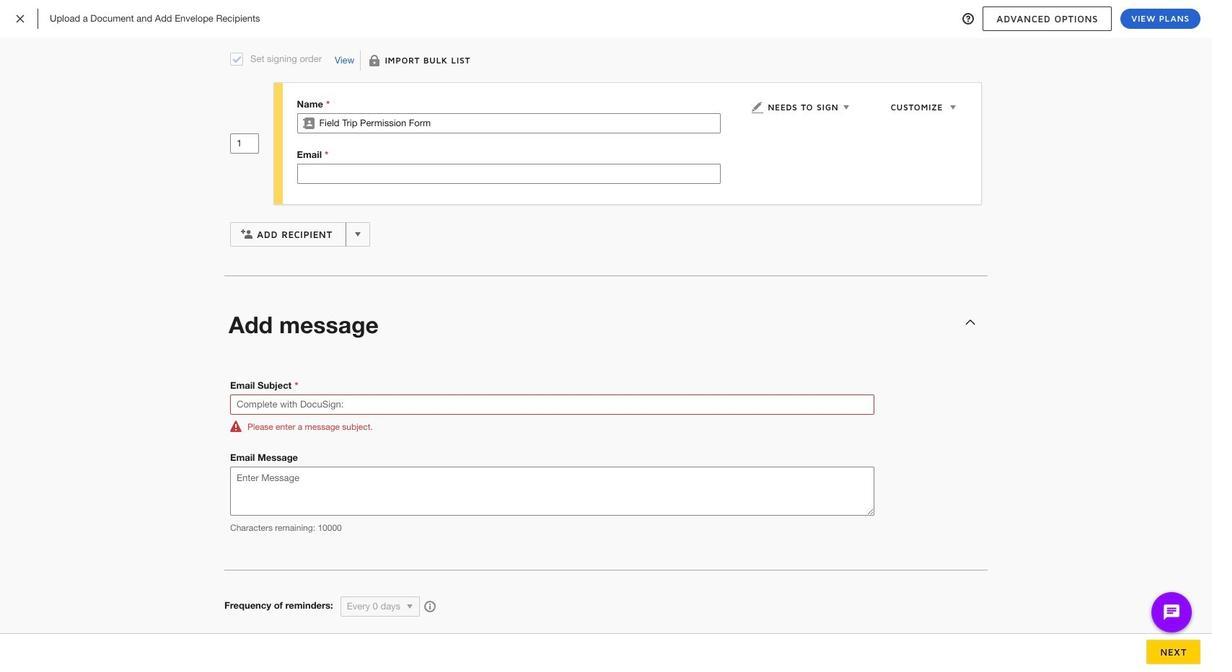 Task type: vqa. For each thing, say whether or not it's contained in the screenshot.
Complete with DocuSign: Text Field
yes



Task type: describe. For each thing, give the bounding box(es) containing it.
Complete with DocuSign: text field
[[231, 396, 874, 414]]



Task type: locate. For each thing, give the bounding box(es) containing it.
None text field
[[298, 165, 721, 183]]

None text field
[[320, 114, 721, 133]]

Enter Message text field
[[230, 467, 875, 516]]

None number field
[[231, 134, 258, 153]]



